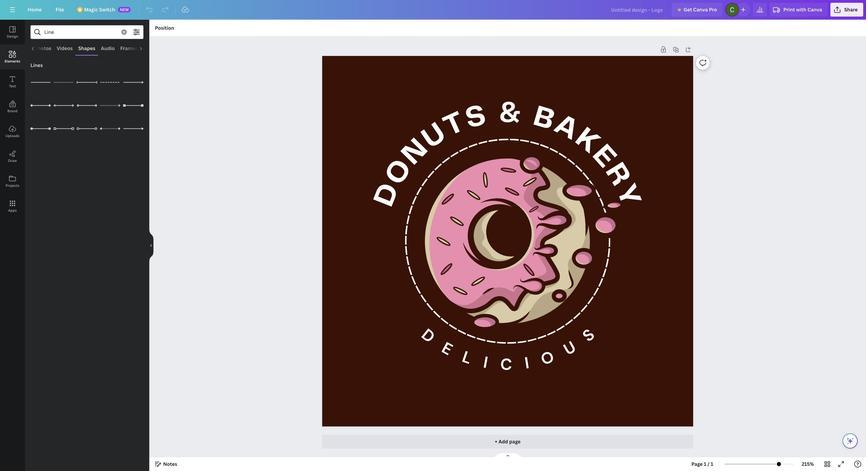 Task type: describe. For each thing, give the bounding box(es) containing it.
shapes button
[[75, 42, 98, 55]]

d e l
[[417, 325, 475, 370]]

a
[[550, 110, 583, 146]]

print with canva
[[784, 6, 823, 13]]

elements button
[[0, 45, 25, 70]]

new
[[120, 7, 129, 12]]

show pages image
[[491, 453, 525, 459]]

photos button
[[32, 42, 54, 55]]

uploads button
[[0, 119, 25, 144]]

draw
[[8, 158, 17, 163]]

videos button
[[54, 42, 75, 55]]

o for o u s
[[538, 347, 557, 371]]

canva inside button
[[694, 6, 708, 13]]

magic
[[84, 6, 98, 13]]

audio button
[[98, 42, 118, 55]]

frames button
[[118, 42, 140, 55]]

with
[[797, 6, 807, 13]]

draw button
[[0, 144, 25, 169]]

d for d
[[371, 180, 405, 211]]

page 1 / 1
[[692, 461, 714, 468]]

main menu bar
[[0, 0, 867, 20]]

pro
[[709, 6, 717, 13]]

+ add page
[[495, 439, 521, 446]]

1 1 from the left
[[704, 461, 707, 468]]

+
[[495, 439, 498, 446]]

graphics
[[8, 45, 29, 52]]

2 1 from the left
[[711, 461, 714, 468]]

get
[[684, 6, 692, 13]]

brand button
[[0, 94, 25, 119]]

k
[[571, 124, 605, 159]]

0 vertical spatial u
[[418, 119, 451, 154]]

notes
[[163, 461, 177, 468]]

switch
[[99, 6, 115, 13]]

1 horizontal spatial e
[[588, 141, 621, 174]]

print
[[784, 6, 795, 13]]

position
[[155, 25, 174, 31]]

l
[[459, 347, 475, 370]]

side panel tab list
[[0, 20, 25, 219]]

hide image
[[149, 229, 154, 262]]

home link
[[22, 3, 47, 17]]

&
[[499, 100, 522, 128]]

215%
[[802, 461, 814, 468]]

canva assistant image
[[847, 438, 855, 446]]

graphics button
[[5, 42, 32, 55]]



Task type: locate. For each thing, give the bounding box(es) containing it.
1 horizontal spatial u
[[560, 337, 580, 361]]

shapes
[[78, 45, 95, 52]]

0 horizontal spatial s
[[463, 102, 489, 134]]

design button
[[0, 20, 25, 45]]

1 vertical spatial e
[[438, 338, 456, 361]]

file button
[[50, 3, 70, 17]]

share button
[[831, 3, 864, 17]]

215% button
[[797, 459, 820, 470]]

uploads
[[5, 134, 19, 138]]

charts button
[[140, 42, 162, 55]]

+ add page button
[[322, 436, 694, 449]]

0 vertical spatial d
[[371, 180, 405, 211]]

b
[[531, 103, 558, 136]]

canva right with
[[808, 6, 823, 13]]

o inside o u s
[[538, 347, 557, 371]]

get canva pro
[[684, 6, 717, 13]]

1 canva from the left
[[694, 6, 708, 13]]

i right c
[[523, 353, 531, 374]]

1 vertical spatial s
[[578, 325, 599, 347]]

0 horizontal spatial d
[[371, 180, 405, 211]]

0 horizontal spatial 1
[[704, 461, 707, 468]]

page
[[692, 461, 703, 468]]

0 horizontal spatial canva
[[694, 6, 708, 13]]

share
[[845, 6, 858, 13]]

1 horizontal spatial i
[[523, 353, 531, 374]]

i
[[482, 353, 489, 374], [523, 353, 531, 374]]

0 horizontal spatial i
[[482, 353, 489, 374]]

projects button
[[0, 169, 25, 194]]

canva left pro
[[694, 6, 708, 13]]

projects
[[6, 183, 19, 188]]

y
[[611, 181, 645, 211]]

u
[[418, 119, 451, 154], [560, 337, 580, 361]]

0 vertical spatial o
[[381, 155, 418, 190]]

magic switch
[[84, 6, 115, 13]]

1 horizontal spatial o
[[538, 347, 557, 371]]

Design title text field
[[606, 3, 670, 17]]

design
[[7, 34, 18, 39]]

1 left /
[[704, 461, 707, 468]]

d for d e l
[[417, 325, 439, 348]]

file
[[56, 6, 64, 13]]

0 horizontal spatial e
[[438, 338, 456, 361]]

1 vertical spatial u
[[560, 337, 580, 361]]

canva
[[694, 6, 708, 13], [808, 6, 823, 13]]

s
[[463, 102, 489, 134], [578, 325, 599, 347]]

o
[[381, 155, 418, 190], [538, 347, 557, 371]]

photos
[[35, 45, 51, 52]]

1 right /
[[711, 461, 714, 468]]

0 horizontal spatial o
[[381, 155, 418, 190]]

1 vertical spatial o
[[538, 347, 557, 371]]

page
[[510, 439, 521, 446]]

d inside d e l
[[417, 325, 439, 348]]

1 horizontal spatial 1
[[711, 461, 714, 468]]

1 horizontal spatial canva
[[808, 6, 823, 13]]

0 vertical spatial e
[[588, 141, 621, 174]]

frames
[[120, 45, 138, 52]]

canva inside dropdown button
[[808, 6, 823, 13]]

audio
[[101, 45, 115, 52]]

apps
[[8, 208, 17, 213]]

print with canva button
[[770, 3, 828, 17]]

videos
[[57, 45, 73, 52]]

text
[[9, 84, 16, 89]]

charts
[[143, 45, 159, 52]]

apps button
[[0, 194, 25, 219]]

i right l
[[482, 353, 489, 374]]

c
[[500, 355, 512, 376]]

add
[[499, 439, 508, 446]]

add this line to the canvas image
[[30, 72, 51, 93], [54, 72, 74, 93], [77, 72, 97, 93], [100, 72, 120, 93], [123, 72, 144, 93], [30, 95, 51, 116], [54, 95, 74, 116], [77, 95, 97, 116], [100, 95, 120, 116], [123, 95, 144, 116], [30, 119, 51, 139], [54, 119, 74, 139], [77, 119, 97, 139], [100, 119, 120, 139], [123, 119, 144, 139]]

/
[[708, 461, 710, 468]]

1 vertical spatial d
[[417, 325, 439, 348]]

1 horizontal spatial s
[[578, 325, 599, 347]]

1
[[704, 461, 707, 468], [711, 461, 714, 468]]

Search elements search field
[[44, 26, 117, 39]]

home
[[28, 6, 42, 13]]

position button
[[152, 22, 177, 34]]

s inside o u s
[[578, 325, 599, 347]]

t
[[440, 108, 470, 142]]

brand
[[7, 109, 18, 113]]

0 horizontal spatial u
[[418, 119, 451, 154]]

d
[[371, 180, 405, 211], [417, 325, 439, 348]]

get canva pro button
[[672, 3, 723, 17]]

e
[[588, 141, 621, 174], [438, 338, 456, 361]]

n
[[398, 135, 434, 171]]

lines
[[30, 62, 43, 68]]

2 canva from the left
[[808, 6, 823, 13]]

o u s
[[538, 325, 599, 371]]

text button
[[0, 70, 25, 94]]

1 horizontal spatial d
[[417, 325, 439, 348]]

notes button
[[152, 459, 180, 470]]

u inside o u s
[[560, 337, 580, 361]]

e inside d e l
[[438, 338, 456, 361]]

r
[[601, 159, 635, 191]]

o for o
[[381, 155, 418, 190]]

elements
[[5, 59, 20, 64]]

0 vertical spatial s
[[463, 102, 489, 134]]



Task type: vqa. For each thing, say whether or not it's contained in the screenshot.
the top "s"
yes



